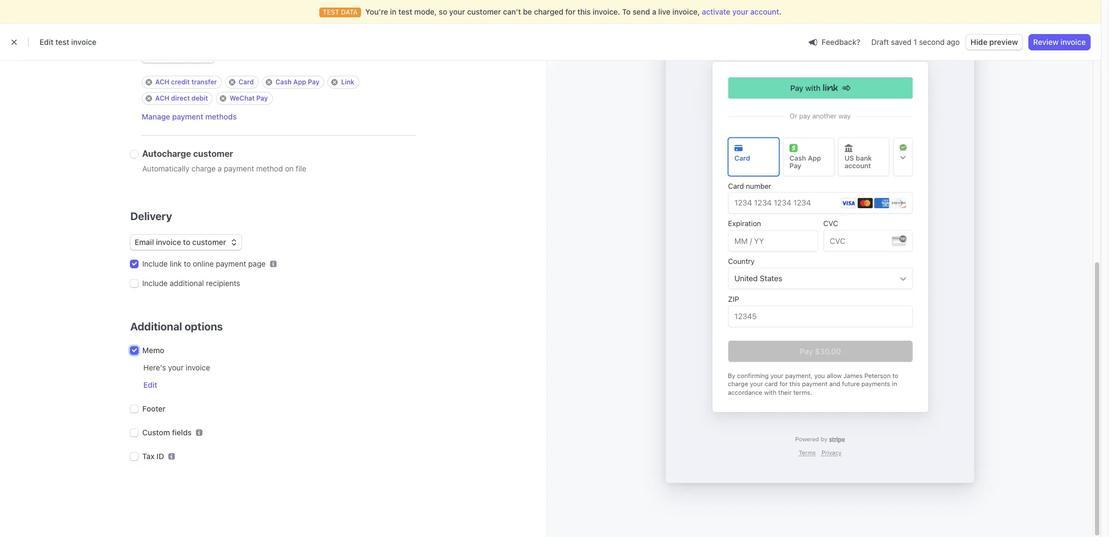 Task type: describe. For each thing, give the bounding box(es) containing it.
remove link image
[[331, 79, 338, 86]]

delivery
[[130, 210, 172, 222]]

edit test invoice
[[40, 37, 96, 47]]

debit
[[192, 94, 208, 102]]

method
[[256, 164, 283, 173]]

ago
[[947, 37, 960, 47]]

customer inside autocharge customer automatically charge a payment method on file
[[193, 149, 233, 159]]

for
[[565, 7, 575, 16]]

a inside autocharge customer automatically charge a payment method on file
[[218, 164, 222, 173]]

edit for edit test invoice
[[40, 37, 53, 47]]

include for include additional recipients
[[142, 279, 168, 288]]

1
[[914, 37, 917, 47]]

live
[[658, 7, 670, 16]]

email invoice to customer
[[135, 238, 226, 247]]

activate
[[702, 7, 730, 16]]

wechat
[[230, 94, 255, 102]]

mode,
[[414, 7, 437, 16]]

feedback?
[[822, 37, 861, 46]]

invoice,
[[672, 7, 700, 16]]

you're in test mode, so your customer can't be charged for this invoice. to send a live invoice, activate your account .
[[365, 7, 782, 16]]

cash app pay
[[276, 78, 319, 86]]

additional
[[170, 279, 204, 288]]

remove cash app pay image
[[266, 79, 272, 86]]

automatically
[[142, 164, 189, 173]]

remove wechat pay image
[[220, 95, 226, 102]]

manage payment methods
[[142, 112, 237, 121]]

edit for edit
[[143, 381, 157, 390]]

this
[[577, 7, 591, 16]]

credit
[[171, 78, 190, 86]]

wechat pay
[[230, 94, 268, 102]]

memo
[[142, 346, 164, 355]]

invoice inside button
[[1061, 37, 1086, 47]]

.
[[779, 7, 782, 16]]

toolbar containing ach credit transfer
[[142, 76, 416, 105]]

draft
[[871, 37, 889, 47]]

ach direct debit
[[155, 94, 208, 102]]

to for customer
[[183, 238, 190, 247]]

0 vertical spatial test
[[398, 7, 412, 16]]

direct
[[171, 94, 190, 102]]

remove ach credit transfer image
[[145, 79, 152, 86]]

can't
[[503, 7, 521, 16]]

remove ach direct debit image
[[145, 95, 152, 102]]

payment inside button
[[172, 112, 203, 121]]

remove card image
[[229, 79, 235, 86]]

you're
[[365, 7, 388, 16]]

preview
[[989, 37, 1018, 47]]

email
[[135, 238, 154, 247]]

hide preview button
[[966, 35, 1022, 50]]

hide preview
[[971, 37, 1018, 47]]

saved
[[891, 37, 912, 47]]

app
[[293, 78, 306, 86]]

charged
[[534, 7, 563, 16]]

custom
[[142, 428, 170, 437]]

include for include link to online payment page
[[142, 259, 168, 268]]

charge
[[192, 164, 216, 173]]

cash
[[276, 78, 292, 86]]

methods
[[205, 112, 237, 121]]

custom fields
[[142, 428, 192, 437]]

here's
[[143, 363, 166, 372]]

id
[[157, 452, 164, 461]]

autocharge customer automatically charge a payment method on file
[[142, 149, 306, 173]]

customer inside popup button
[[192, 238, 226, 247]]

svg image
[[230, 239, 237, 246]]

2 horizontal spatial your
[[732, 7, 748, 16]]



Task type: locate. For each thing, give the bounding box(es) containing it.
0 horizontal spatial edit
[[40, 37, 53, 47]]

0 vertical spatial payment
[[172, 112, 203, 121]]

your right so on the left of page
[[449, 7, 465, 16]]

on
[[285, 164, 294, 173]]

0 vertical spatial pay
[[308, 78, 319, 86]]

pay right app
[[308, 78, 319, 86]]

edit
[[40, 37, 53, 47], [143, 381, 157, 390]]

your right the activate
[[732, 7, 748, 16]]

additional
[[130, 320, 182, 333]]

autocharge
[[142, 149, 191, 159]]

a right charge
[[218, 164, 222, 173]]

1 horizontal spatial pay
[[308, 78, 319, 86]]

0 vertical spatial a
[[652, 7, 656, 16]]

1 ach from the top
[[155, 78, 169, 86]]

payment up recipients
[[216, 259, 246, 268]]

review
[[1033, 37, 1059, 47]]

tax
[[142, 452, 155, 461]]

include left additional
[[142, 279, 168, 288]]

1 vertical spatial pay
[[256, 94, 268, 102]]

invoice.
[[593, 7, 620, 16]]

1 horizontal spatial your
[[449, 7, 465, 16]]

1 vertical spatial a
[[218, 164, 222, 173]]

0 vertical spatial ach
[[155, 78, 169, 86]]

0 vertical spatial customer
[[467, 7, 501, 16]]

second
[[919, 37, 945, 47]]

1 vertical spatial edit
[[143, 381, 157, 390]]

account
[[750, 7, 779, 16]]

ach credit transfer
[[155, 78, 217, 86]]

ach for ach credit transfer
[[155, 78, 169, 86]]

transfer
[[191, 78, 217, 86]]

be
[[523, 7, 532, 16]]

online
[[193, 259, 214, 268]]

1 horizontal spatial test
[[398, 7, 412, 16]]

pay
[[308, 78, 319, 86], [256, 94, 268, 102]]

footer
[[142, 404, 166, 414]]

invoice inside popup button
[[156, 238, 181, 247]]

1 vertical spatial to
[[184, 259, 191, 268]]

customer up the 'include link to online payment page'
[[192, 238, 226, 247]]

2 ach from the top
[[155, 94, 169, 102]]

manage
[[142, 112, 170, 121]]

0 vertical spatial edit
[[40, 37, 53, 47]]

toolbar
[[142, 76, 416, 105]]

payment inside autocharge customer automatically charge a payment method on file
[[224, 164, 254, 173]]

in
[[390, 7, 396, 16]]

payment down ach direct debit
[[172, 112, 203, 121]]

a
[[652, 7, 656, 16], [218, 164, 222, 173]]

2 include from the top
[[142, 279, 168, 288]]

1 vertical spatial customer
[[193, 149, 233, 159]]

a left live
[[652, 7, 656, 16]]

ach right remove ach direct debit image
[[155, 94, 169, 102]]

ach right remove ach credit transfer icon
[[155, 78, 169, 86]]

payment
[[172, 112, 203, 121], [224, 164, 254, 173], [216, 259, 246, 268]]

file
[[296, 164, 306, 173]]

0 vertical spatial include
[[142, 259, 168, 268]]

to
[[183, 238, 190, 247], [184, 259, 191, 268]]

to inside popup button
[[183, 238, 190, 247]]

fields
[[172, 428, 192, 437]]

pay down the remove cash app pay image
[[256, 94, 268, 102]]

to up the 'include link to online payment page'
[[183, 238, 190, 247]]

1 vertical spatial ach
[[155, 94, 169, 102]]

recipients
[[206, 279, 240, 288]]

1 vertical spatial include
[[142, 279, 168, 288]]

to for online
[[184, 259, 191, 268]]

activate your account link
[[702, 6, 779, 17]]

1 horizontal spatial edit
[[143, 381, 157, 390]]

your right here's
[[168, 363, 184, 372]]

hide
[[971, 37, 987, 47]]

include left link
[[142, 259, 168, 268]]

to
[[622, 7, 631, 16]]

ach
[[155, 78, 169, 86], [155, 94, 169, 102]]

0 vertical spatial to
[[183, 238, 190, 247]]

your
[[449, 7, 465, 16], [732, 7, 748, 16], [168, 363, 184, 372]]

2 vertical spatial payment
[[216, 259, 246, 268]]

test
[[398, 7, 412, 16], [55, 37, 69, 47]]

0 horizontal spatial test
[[55, 37, 69, 47]]

1 horizontal spatial a
[[652, 7, 656, 16]]

here's your invoice
[[143, 363, 210, 372]]

send
[[633, 7, 650, 16]]

to right link
[[184, 259, 191, 268]]

additional options
[[130, 320, 223, 333]]

include link to online payment page
[[142, 259, 266, 268]]

1 vertical spatial test
[[55, 37, 69, 47]]

feedback? button
[[804, 34, 865, 50]]

0 horizontal spatial pay
[[256, 94, 268, 102]]

include additional recipients
[[142, 279, 240, 288]]

include
[[142, 259, 168, 268], [142, 279, 168, 288]]

invoice
[[71, 37, 96, 47], [1061, 37, 1086, 47], [156, 238, 181, 247], [186, 363, 210, 372]]

ach for ach direct debit
[[155, 94, 169, 102]]

options
[[185, 320, 223, 333]]

manage payment methods button
[[142, 112, 237, 122]]

draft saved 1 second ago
[[871, 37, 960, 47]]

payment left method
[[224, 164, 254, 173]]

so
[[439, 7, 447, 16]]

review invoice
[[1033, 37, 1086, 47]]

0 horizontal spatial a
[[218, 164, 222, 173]]

1 include from the top
[[142, 259, 168, 268]]

review invoice button
[[1029, 35, 1090, 50]]

email invoice to customer button
[[130, 235, 241, 250]]

0 horizontal spatial your
[[168, 363, 184, 372]]

link
[[170, 259, 182, 268]]

page
[[248, 259, 266, 268]]

2 vertical spatial customer
[[192, 238, 226, 247]]

edit button
[[143, 380, 157, 391]]

customer up charge
[[193, 149, 233, 159]]

card
[[239, 78, 254, 86]]

link
[[341, 78, 354, 86]]

1 vertical spatial payment
[[224, 164, 254, 173]]

tax id
[[142, 452, 164, 461]]

customer
[[467, 7, 501, 16], [193, 149, 233, 159], [192, 238, 226, 247]]

customer left can't
[[467, 7, 501, 16]]



Task type: vqa. For each thing, say whether or not it's contained in the screenshot.
issue
no



